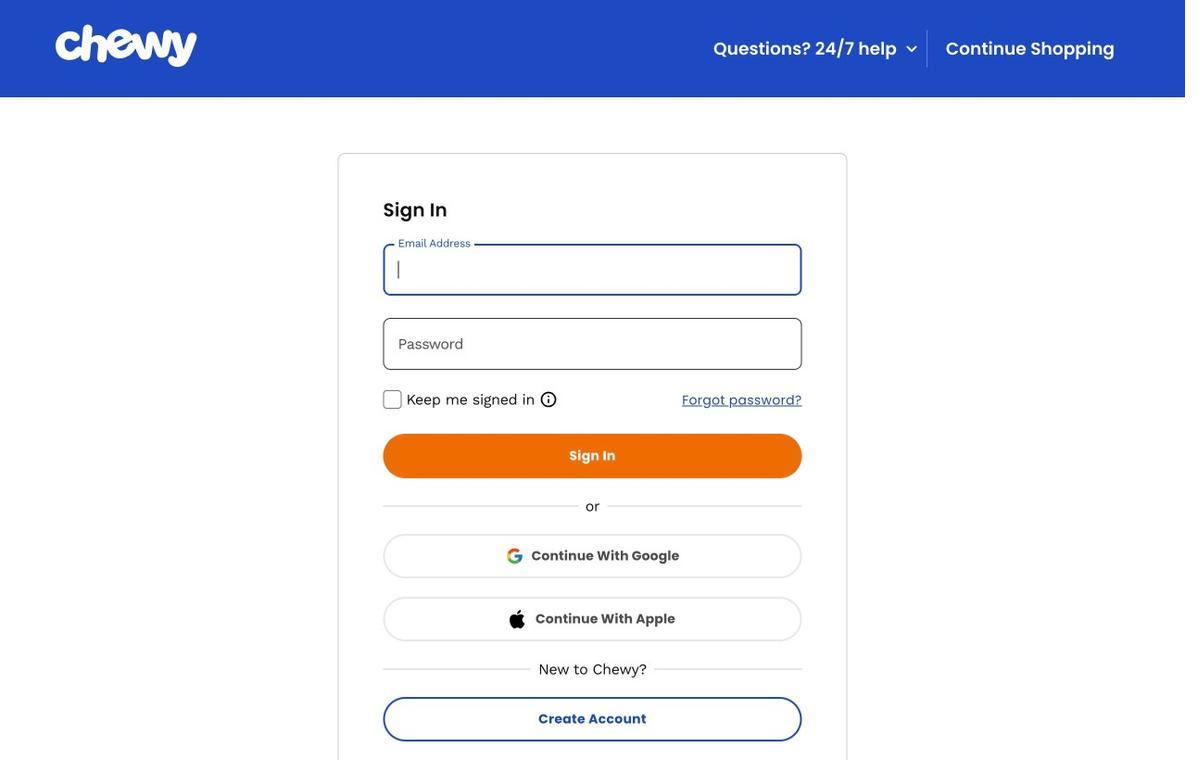 Task type: vqa. For each thing, say whether or not it's contained in the screenshot.
$39.40 TEXT BOX
no



Task type: locate. For each thing, give the bounding box(es) containing it.
None password field
[[383, 318, 802, 370]]

more info image
[[540, 390, 558, 409]]

None email field
[[383, 244, 802, 296]]



Task type: describe. For each thing, give the bounding box(es) containing it.
chewy logo image
[[56, 24, 197, 67]]



